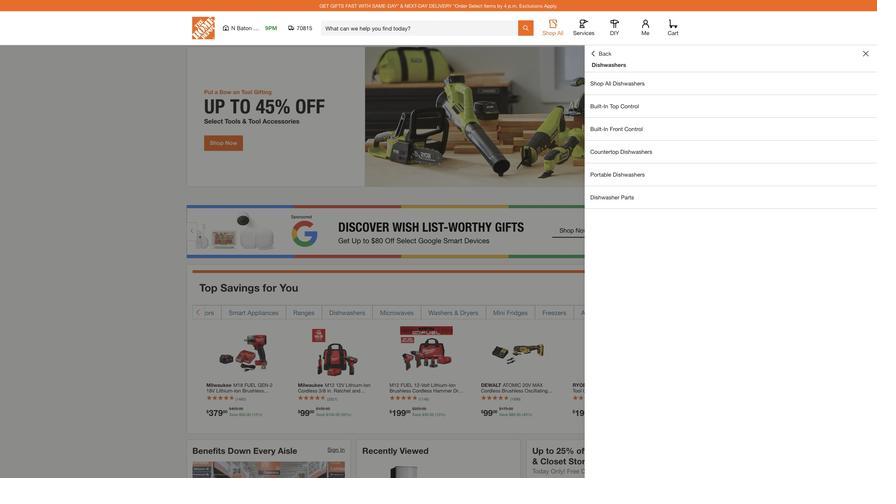 Task type: vqa. For each thing, say whether or not it's contained in the screenshot.
6-
yes



Task type: describe. For each thing, give the bounding box(es) containing it.
70815 button
[[289, 25, 313, 32]]

ranges button
[[286, 305, 322, 319]]

30
[[425, 412, 429, 417]]

menu containing shop all dishwashers
[[585, 72, 878, 209]]

ion inside "m12 fuel 12-volt lithium-ion brushless cordless hammer drill and impact driver combo kit w/2 batteries and bag (2-tool)"
[[449, 382, 456, 388]]

12v
[[336, 382, 345, 388]]

1146
[[420, 397, 429, 401]]

m12 12v lithium-ion cordless 3/8 in. ratchet and screwdriver combo kit (2-tool) with battery, charger, tool bag image
[[309, 326, 362, 379]]

save for $ 99 00 $ 199 . 00 save $ 100 . 00 ( 50 %)
[[316, 412, 325, 417]]

tool inside atomic 20v max cordless brushless oscillating multi tool with (1) 20v 2.0ah battery and charger
[[494, 393, 503, 399]]

with inside the m12 12v lithium-ion cordless 3/8 in. ratchet and screwdriver combo kit (2-tool) with battery, charger, tool bag
[[298, 399, 307, 405]]

mini fridges button
[[486, 305, 536, 319]]

day
[[419, 3, 428, 9]]

you
[[280, 281, 299, 294]]

kit inside the m12 12v lithium-ion cordless 3/8 in. ratchet and screwdriver combo kit (2-tool) with battery, charger, tool bag
[[343, 393, 349, 399]]

up to 25% off select garage & closet storage solutions today only! free delivery
[[533, 446, 647, 475]]

70815
[[297, 25, 313, 31]]

impact
[[400, 393, 415, 399]]

( 1999 )
[[511, 397, 521, 401]]

one+
[[590, 382, 604, 388]]

%) for $ 99 00 $ 199 . 00 save $ 100 . 00 ( 50 %)
[[347, 412, 352, 417]]

appliance parts
[[582, 309, 626, 316]]

lithium- inside "m12 fuel 12-volt lithium-ion brushless cordless hammer drill and impact driver combo kit w/2 batteries and bag (2-tool)"
[[431, 382, 449, 388]]

12-
[[414, 382, 422, 388]]

m18 fuel gen-2 18v lithium-ion brushless cordless mid torque 1/2 in. impact wrench f ring w/5.0ah starter kit image
[[217, 326, 270, 379]]

shop for shop all dishwashers
[[591, 80, 604, 87]]

199 inside the $ 99 00 $ 199 . 00 save $ 100 . 00 ( 50 %)
[[319, 407, 325, 411]]

with inside 'one+ 18v cordless 6- tool combo kit with 1.5 ah battery, 4.0 ah battery, and charger'
[[608, 388, 618, 394]]

00 down screwdriver in the bottom of the page
[[310, 409, 315, 414]]

dishwashers button
[[322, 305, 373, 319]]

ryobi
[[573, 382, 589, 388]]

exclusions
[[520, 3, 543, 9]]

atomic
[[503, 382, 522, 388]]

one+ 18v cordless 6- tool combo kit with 1.5 ah battery, 4.0 ah battery, and charger
[[573, 382, 640, 405]]

( inside $ 379 00 $ 429 . 00 save $ 50 . 00 ( 12 %)
[[252, 412, 253, 417]]

save for $ 99 00 $ 179 . 00 save $ 80 . 00 ( 45 %)
[[500, 412, 509, 417]]

milwaukee link
[[207, 382, 281, 410]]

00 right 80 on the bottom
[[517, 412, 521, 417]]

2 vertical spatial in
[[341, 446, 345, 453]]

(2- inside the m12 12v lithium-ion cordless 3/8 in. ratchet and screwdriver combo kit (2-tool) with battery, charger, tool bag
[[351, 393, 357, 399]]

0 vertical spatial 20v
[[523, 382, 532, 388]]

items
[[484, 3, 496, 9]]

battery, inside the m12 12v lithium-ion cordless 3/8 in. ratchet and screwdriver combo kit (2-tool) with battery, charger, tool bag
[[309, 399, 326, 405]]

get gifts fast with same-day* & next-day delivery *order select items by 4 p.m. exclusions apply.
[[320, 3, 558, 9]]

smart appliances button
[[222, 305, 286, 319]]

cart link
[[666, 20, 682, 36]]

1 vertical spatial 20v
[[521, 393, 530, 399]]

cordless inside 'one+ 18v cordless 6- tool combo kit with 1.5 ah battery, 4.0 ah battery, and charger'
[[615, 382, 634, 388]]

back arrow image
[[196, 309, 202, 316]]

m12 for in.
[[325, 382, 335, 388]]

built-in front control link
[[585, 118, 878, 140]]

00 up 100
[[326, 407, 330, 411]]

countertop dishwashers link
[[585, 141, 878, 163]]

charger inside 'one+ 18v cordless 6- tool combo kit with 1.5 ah battery, 4.0 ah battery, and charger'
[[573, 399, 591, 405]]

smart appliances
[[229, 309, 279, 316]]

the home depot logo image
[[192, 17, 215, 39]]

2.0ah
[[531, 393, 544, 399]]

0 horizontal spatial select
[[469, 3, 483, 9]]

bag for driver
[[420, 399, 429, 405]]

6-
[[636, 382, 640, 388]]

1 milwaukee from the left
[[207, 382, 232, 388]]

shop all dishwashers link
[[585, 72, 878, 95]]

2921
[[328, 397, 337, 401]]

12
[[253, 412, 258, 417]]

(1)
[[514, 393, 520, 399]]

appliance
[[582, 309, 610, 316]]

viewed
[[400, 446, 429, 456]]

lithium- inside the m12 12v lithium-ion cordless 3/8 in. ratchet and screwdriver combo kit (2-tool) with battery, charger, tool bag
[[346, 382, 364, 388]]

closet
[[541, 456, 567, 466]]

cordless inside "m12 fuel 12-volt lithium-ion brushless cordless hammer drill and impact driver combo kit w/2 batteries and bag (2-tool)"
[[413, 388, 432, 394]]

delivery
[[429, 3, 452, 9]]

$ 199
[[573, 408, 590, 418]]

kit inside 'one+ 18v cordless 6- tool combo kit with 1.5 ah battery, 4.0 ah battery, and charger'
[[601, 388, 607, 394]]

( inside $ 99 00 $ 179 . 00 save $ 80 . 00 ( 45 %)
[[522, 412, 524, 417]]

1 vertical spatial top
[[200, 281, 218, 294]]

top inside built-in top control 'link'
[[610, 103, 620, 109]]

benefits down every aisle
[[193, 446, 298, 456]]

diy
[[611, 29, 620, 36]]

( inside $ 199 00 $ 229 . 00 save $ 30 . 00 ( 13 %)
[[435, 412, 437, 417]]

batteries
[[390, 399, 409, 405]]

freezers button
[[536, 305, 574, 319]]

*order
[[454, 3, 468, 9]]

dishwasher
[[591, 194, 620, 200]]

shop all dishwashers
[[591, 80, 645, 87]]

99 for m12 12v lithium-ion cordless 3/8 in. ratchet and screwdriver combo kit (2-tool) with battery, charger, tool bag
[[301, 408, 310, 418]]

control for built-in top control
[[621, 103, 640, 109]]

(2- inside "m12 fuel 12-volt lithium-ion brushless cordless hammer drill and impact driver combo kit w/2 batteries and bag (2-tool)"
[[431, 399, 437, 405]]

and inside 'one+ 18v cordless 6- tool combo kit with 1.5 ah battery, 4.0 ah battery, and charger'
[[625, 393, 633, 399]]

sign in link
[[328, 446, 345, 453]]

parts for dishwasher parts
[[622, 194, 635, 200]]

dishwasher parts link
[[585, 186, 878, 209]]

drill
[[454, 388, 462, 394]]

tool inside 'one+ 18v cordless 6- tool combo kit with 1.5 ah battery, 4.0 ah battery, and charger'
[[573, 388, 582, 394]]

$ 199 00 $ 229 . 00 save $ 30 . 00 ( 13 %)
[[390, 407, 446, 418]]

me
[[642, 29, 650, 36]]

6 / 15 group
[[661, 326, 743, 429]]

m12 fuel 12-volt lithium-ion brushless cordless hammer drill and impact driver combo kit w/2 batteries and bag (2-tool) image
[[401, 326, 453, 379]]

m12 12v lithium-ion cordless 3/8 in. ratchet and screwdriver combo kit (2-tool) with battery, charger, tool bag
[[298, 382, 371, 405]]

screwdriver
[[298, 393, 324, 399]]

2 horizontal spatial battery,
[[607, 393, 624, 399]]

built- for built-in front control
[[591, 125, 604, 132]]

off
[[577, 446, 588, 456]]

atomic 20v max cordless brushless oscillating multi tool with (1) 20v 2.0ah battery and charger image
[[492, 326, 545, 379]]

smart
[[229, 309, 246, 316]]

appliances
[[248, 309, 279, 316]]

all for shop all
[[558, 29, 564, 36]]

) for $ 199 00 $ 229 . 00 save $ 30 . 00 ( 13 %)
[[429, 397, 429, 401]]

appliance parts button
[[574, 305, 634, 319]]

oscillating
[[525, 388, 548, 394]]

with inside atomic 20v max cordless brushless oscillating multi tool with (1) 20v 2.0ah battery and charger
[[504, 393, 513, 399]]

charger inside atomic 20v max cordless brushless oscillating multi tool with (1) 20v 2.0ah battery and charger
[[508, 399, 526, 405]]

recently
[[363, 446, 398, 456]]

00 left 429
[[223, 409, 228, 414]]

cordless inside atomic 20v max cordless brushless oscillating multi tool with (1) 20v 2.0ah battery and charger
[[482, 388, 501, 394]]

6 / 15 image
[[665, 395, 691, 401]]

by
[[498, 3, 503, 9]]

washers
[[429, 309, 453, 316]]

feedback link image
[[869, 118, 878, 156]]

) for $ 99 00 $ 199 . 00 save $ 100 . 00 ( 50 %)
[[337, 397, 338, 401]]

fridges
[[507, 309, 528, 316]]

00 left 12
[[247, 412, 251, 417]]

img for put a bow on tool gifting up to 45% off select tools & tool accessories image
[[187, 47, 691, 187]]

charger,
[[327, 399, 345, 405]]

services button
[[573, 20, 596, 36]]

dishwashers inside button
[[330, 309, 366, 316]]

back button
[[591, 50, 612, 57]]

) for $ 99 00 $ 179 . 00 save $ 80 . 00 ( 45 %)
[[520, 397, 521, 401]]

m12 fuel 12-volt lithium-ion brushless cordless hammer drill and impact driver combo kit w/2 batteries and bag (2-tool)
[[390, 382, 463, 405]]

down
[[228, 446, 251, 456]]

tool) inside the m12 12v lithium-ion cordless 3/8 in. ratchet and screwdriver combo kit (2-tool) with battery, charger, tool bag
[[357, 393, 367, 399]]

m12 fuel 12-volt lithium-ion brushless cordless hammer drill and impact driver combo kit w/2 batteries and bag (2-tool) link
[[390, 382, 464, 405]]

multi
[[482, 393, 492, 399]]

cordless inside the m12 12v lithium-ion cordless 3/8 in. ratchet and screwdriver combo kit (2-tool) with battery, charger, tool bag
[[298, 388, 318, 394]]

built- for built-in top control
[[591, 103, 604, 109]]



Task type: locate. For each thing, give the bounding box(es) containing it.
00 right 30
[[430, 412, 434, 417]]

atomic 20v max cordless brushless oscillating multi tool with (1) 20v 2.0ah battery and charger
[[482, 382, 548, 405]]

50 inside $ 379 00 $ 429 . 00 save $ 50 . 00 ( 12 %)
[[241, 412, 246, 417]]

1 bag from the left
[[357, 399, 366, 405]]

combo inside the m12 12v lithium-ion cordless 3/8 in. ratchet and screwdriver combo kit (2-tool) with battery, charger, tool bag
[[326, 393, 342, 399]]

50 inside the $ 99 00 $ 199 . 00 save $ 100 . 00 ( 50 %)
[[343, 412, 347, 417]]

1 horizontal spatial charger
[[573, 399, 591, 405]]

all up "built-in top control" at the right top of the page
[[606, 80, 612, 87]]

1 vertical spatial in
[[604, 125, 609, 132]]

parts right appliance at the right bottom of page
[[612, 309, 626, 316]]

2 brushless from the left
[[502, 388, 524, 394]]

0 horizontal spatial ion
[[364, 382, 371, 388]]

save for $ 379 00 $ 429 . 00 save $ 50 . 00 ( 12 %)
[[229, 412, 238, 417]]

parts right dishwasher
[[622, 194, 635, 200]]

select left items
[[469, 3, 483, 9]]

parts
[[622, 194, 635, 200], [612, 309, 626, 316]]

0 horizontal spatial battery,
[[309, 399, 326, 405]]

1 ion from the left
[[364, 382, 371, 388]]

0 vertical spatial shop
[[543, 29, 556, 36]]

combo inside 'one+ 18v cordless 6- tool combo kit with 1.5 ah battery, 4.0 ah battery, and charger'
[[584, 388, 600, 394]]

2 bag from the left
[[420, 399, 429, 405]]

199 for $ 199 00 $ 229 . 00 save $ 30 . 00 ( 13 %)
[[392, 408, 406, 418]]

& for next-
[[401, 3, 404, 9]]

2 lithium- from the left
[[431, 382, 449, 388]]

tool) right ratchet
[[357, 393, 367, 399]]

to
[[547, 446, 555, 456]]

benefits
[[193, 446, 226, 456]]

1 m12 from the left
[[325, 382, 335, 388]]

tool) down hammer
[[437, 399, 447, 405]]

0 horizontal spatial charger
[[508, 399, 526, 405]]

%) right 80 on the bottom
[[528, 412, 533, 417]]

in for front
[[604, 125, 609, 132]]

ion
[[364, 382, 371, 388], [449, 382, 456, 388]]

for
[[263, 281, 277, 294]]

( 1465 )
[[236, 397, 246, 401]]

1465
[[237, 397, 245, 401]]

tool right the multi
[[494, 393, 503, 399]]

$ 379 00 $ 429 . 00 save $ 50 . 00 ( 12 %)
[[207, 407, 262, 418]]

built- inside built-in front control link
[[591, 125, 604, 132]]

brushless inside "m12 fuel 12-volt lithium-ion brushless cordless hammer drill and impact driver combo kit w/2 batteries and bag (2-tool)"
[[390, 388, 411, 394]]

rouge
[[254, 25, 270, 31]]

with left (1)
[[504, 393, 513, 399]]

99 for atomic 20v max cordless brushless oscillating multi tool with (1) 20v 2.0ah battery and charger
[[484, 408, 493, 418]]

2 horizontal spatial tool
[[573, 388, 582, 394]]

built- up the built-in front control
[[591, 103, 604, 109]]

control
[[621, 103, 640, 109], [625, 125, 643, 132]]

shop up "built-in top control" at the right top of the page
[[591, 80, 604, 87]]

brushless up batteries
[[390, 388, 411, 394]]

0 horizontal spatial all
[[558, 29, 564, 36]]

kit down 12v
[[343, 393, 349, 399]]

1 horizontal spatial 50
[[343, 412, 347, 417]]

2 horizontal spatial kit
[[601, 388, 607, 394]]

built-in top control link
[[585, 95, 878, 117]]

battery,
[[573, 393, 590, 399], [607, 393, 624, 399], [309, 399, 326, 405]]

1 charger from the left
[[508, 399, 526, 405]]

1 horizontal spatial ion
[[449, 382, 456, 388]]

1 vertical spatial all
[[606, 80, 612, 87]]

bag inside the m12 12v lithium-ion cordless 3/8 in. ratchet and screwdriver combo kit (2-tool) with battery, charger, tool bag
[[357, 399, 366, 405]]

199 for $ 199
[[576, 408, 590, 418]]

apply.
[[545, 3, 558, 9]]

3 ) from the left
[[429, 397, 429, 401]]

save down 229
[[413, 412, 422, 417]]

save down 179
[[500, 412, 509, 417]]

99 down screwdriver in the bottom of the page
[[301, 408, 310, 418]]

menu
[[585, 72, 878, 209]]

0 horizontal spatial m12
[[325, 382, 335, 388]]

shop down "apply."
[[543, 29, 556, 36]]

0 horizontal spatial milwaukee
[[207, 382, 232, 388]]

4 save from the left
[[500, 412, 509, 417]]

save
[[229, 412, 238, 417], [316, 412, 325, 417], [413, 412, 422, 417], [500, 412, 509, 417]]

freezers
[[543, 309, 567, 316]]

bag inside "m12 fuel 12-volt lithium-ion brushless cordless hammer drill and impact driver combo kit w/2 batteries and bag (2-tool)"
[[420, 399, 429, 405]]

2 99 from the left
[[484, 408, 493, 418]]

2 %) from the left
[[347, 412, 352, 417]]

savings
[[221, 281, 260, 294]]

25%
[[557, 446, 575, 456]]

1 horizontal spatial combo
[[430, 393, 447, 399]]

2 vertical spatial &
[[533, 456, 539, 466]]

99 down the battery
[[484, 408, 493, 418]]

3 save from the left
[[413, 412, 422, 417]]

parts for appliance parts
[[612, 309, 626, 316]]

garage
[[617, 446, 647, 456]]

shop inside shop all button
[[543, 29, 556, 36]]

0 vertical spatial built-
[[591, 103, 604, 109]]

n
[[232, 25, 236, 31]]

1 horizontal spatial battery,
[[573, 393, 590, 399]]

countertop dishwashers
[[591, 148, 653, 155]]

m12
[[325, 382, 335, 388], [390, 382, 400, 388]]

1 horizontal spatial select
[[590, 446, 615, 456]]

1 horizontal spatial shop
[[591, 80, 604, 87]]

0 horizontal spatial kit
[[343, 393, 349, 399]]

2 save from the left
[[316, 412, 325, 417]]

all inside button
[[558, 29, 564, 36]]

1 horizontal spatial 199
[[392, 408, 406, 418]]

0 horizontal spatial with
[[298, 399, 307, 405]]

& right the 'day*'
[[401, 3, 404, 9]]

tool down ratchet
[[347, 399, 356, 405]]

1 horizontal spatial tool
[[494, 393, 503, 399]]

top up back arrow 'image'
[[200, 281, 218, 294]]

select inside up to 25% off select garage & closet storage solutions today only! free delivery
[[590, 446, 615, 456]]

& for closet
[[533, 456, 539, 466]]

1 horizontal spatial tool)
[[437, 399, 447, 405]]

shop
[[543, 29, 556, 36], [591, 80, 604, 87]]

lithium- right 12v
[[346, 382, 364, 388]]

built- left "front"
[[591, 125, 604, 132]]

%) inside $ 99 00 $ 179 . 00 save $ 80 . 00 ( 45 %)
[[528, 412, 533, 417]]

kit left w/2
[[448, 393, 454, 399]]

baton
[[237, 25, 252, 31]]

charger up 80 on the bottom
[[508, 399, 526, 405]]

0 vertical spatial control
[[621, 103, 640, 109]]

drawer close image
[[864, 51, 870, 56]]

and inside atomic 20v max cordless brushless oscillating multi tool with (1) 20v 2.0ah battery and charger
[[499, 399, 507, 405]]

20v right (1)
[[521, 393, 530, 399]]

n baton rouge
[[232, 25, 270, 31]]

in right sign
[[341, 446, 345, 453]]

2 ion from the left
[[449, 382, 456, 388]]

mini fridges
[[494, 309, 528, 316]]

199 inside $ 199 00 $ 229 . 00 save $ 30 . 00 ( 13 %)
[[392, 408, 406, 418]]

00 left 179
[[493, 409, 498, 414]]

ratchet
[[334, 388, 351, 394]]

0 horizontal spatial brushless
[[390, 388, 411, 394]]

2 built- from the top
[[591, 125, 604, 132]]

kit right 4.0
[[601, 388, 607, 394]]

1 horizontal spatial 99
[[484, 408, 493, 418]]

1 vertical spatial select
[[590, 446, 615, 456]]

and inside the m12 12v lithium-ion cordless 3/8 in. ratchet and screwdriver combo kit (2-tool) with battery, charger, tool bag
[[353, 388, 361, 394]]

save for $ 199 00 $ 229 . 00 save $ 30 . 00 ( 13 %)
[[413, 412, 422, 417]]

45
[[524, 412, 528, 417]]

select right the off
[[590, 446, 615, 456]]

save inside $ 199 00 $ 229 . 00 save $ 30 . 00 ( 13 %)
[[413, 412, 422, 417]]

1 horizontal spatial brushless
[[502, 388, 524, 394]]

%) right 30
[[441, 412, 446, 417]]

1 %) from the left
[[258, 412, 262, 417]]

tool inside the m12 12v lithium-ion cordless 3/8 in. ratchet and screwdriver combo kit (2-tool) with battery, charger, tool bag
[[347, 399, 356, 405]]

0 horizontal spatial lithium-
[[346, 382, 364, 388]]

7.1 cu. ft. top freezer refrigerator in stainless steel look image
[[371, 463, 438, 478]]

& inside up to 25% off select garage & closet storage solutions today only! free delivery
[[533, 456, 539, 466]]

0 horizontal spatial top
[[200, 281, 218, 294]]

0 horizontal spatial &
[[401, 3, 404, 9]]

0 horizontal spatial 99
[[301, 408, 310, 418]]

2 milwaukee from the left
[[298, 382, 323, 388]]

dishwashers
[[592, 61, 627, 68], [613, 80, 645, 87], [621, 148, 653, 155], [614, 171, 646, 178], [330, 309, 366, 316]]

0 vertical spatial all
[[558, 29, 564, 36]]

(2- right ( 1146 )
[[431, 399, 437, 405]]

2 m12 from the left
[[390, 382, 400, 388]]

solutions
[[603, 456, 641, 466]]

max
[[533, 382, 543, 388]]

1999
[[512, 397, 520, 401]]

one+ 18v cordless 6-tool combo kit with 1.5 ah battery, 4.0 ah battery, and charger image
[[584, 326, 637, 379]]

1 99 from the left
[[301, 408, 310, 418]]

1 horizontal spatial with
[[504, 393, 513, 399]]

save left 100
[[316, 412, 325, 417]]

milwaukee up 379
[[207, 382, 232, 388]]

0 vertical spatial in
[[604, 103, 609, 109]]

$ 99 00 $ 179 . 00 save $ 80 . 00 ( 45 %)
[[482, 407, 533, 418]]

1 vertical spatial shop
[[591, 80, 604, 87]]

0 horizontal spatial 199
[[319, 407, 325, 411]]

m12 inside "m12 fuel 12-volt lithium-ion brushless cordless hammer drill and impact driver combo kit w/2 batteries and bag (2-tool)"
[[390, 382, 400, 388]]

4
[[504, 3, 507, 9]]

0 horizontal spatial (2-
[[351, 393, 357, 399]]

countertop
[[591, 148, 619, 155]]

battery, down ryobi
[[573, 393, 590, 399]]

with left the '1.5'
[[608, 388, 618, 394]]

3/8
[[319, 388, 326, 394]]

(2- right charger,
[[351, 393, 357, 399]]

%) for $ 379 00 $ 429 . 00 save $ 50 . 00 ( 12 %)
[[258, 412, 262, 417]]

0 horizontal spatial 50
[[241, 412, 246, 417]]

free delivery
[[568, 467, 604, 475]]

top savings for you
[[200, 281, 299, 294]]

parts inside menu
[[622, 194, 635, 200]]

1 ) from the left
[[245, 397, 246, 401]]

13
[[437, 412, 441, 417]]

0 horizontal spatial combo
[[326, 393, 342, 399]]

m12 left 12v
[[325, 382, 335, 388]]

shop for shop all
[[543, 29, 556, 36]]

%) inside the $ 99 00 $ 199 . 00 save $ 100 . 00 ( 50 %)
[[347, 412, 352, 417]]

kit inside "m12 fuel 12-volt lithium-ion brushless cordless hammer drill and impact driver combo kit w/2 batteries and bag (2-tool)"
[[448, 393, 454, 399]]

and
[[353, 388, 361, 394], [390, 393, 398, 399], [625, 393, 633, 399], [411, 399, 419, 405], [499, 399, 507, 405]]

save inside the $ 99 00 $ 199 . 00 save $ 100 . 00 ( 50 %)
[[316, 412, 325, 417]]

built-
[[591, 103, 604, 109], [591, 125, 604, 132]]

tool)
[[357, 393, 367, 399], [437, 399, 447, 405]]

back
[[599, 50, 612, 57]]

ah right 4.0
[[600, 393, 606, 399]]

2 horizontal spatial combo
[[584, 388, 600, 394]]

1 vertical spatial built-
[[591, 125, 604, 132]]

& left dryers
[[455, 309, 459, 316]]

portable
[[591, 171, 612, 178]]

ion right ratchet
[[364, 382, 371, 388]]

( 2921 )
[[327, 397, 338, 401]]

up
[[533, 446, 544, 456]]

ranges
[[294, 309, 315, 316]]

179
[[502, 407, 508, 411]]

m12 for brushless
[[390, 382, 400, 388]]

in left "front"
[[604, 125, 609, 132]]

m12 left the fuel
[[390, 382, 400, 388]]

day*
[[388, 3, 399, 9]]

1 vertical spatial parts
[[612, 309, 626, 316]]

%) inside $ 379 00 $ 429 . 00 save $ 50 . 00 ( 12 %)
[[258, 412, 262, 417]]

ah right the '1.5'
[[627, 388, 633, 394]]

1 horizontal spatial (2-
[[431, 399, 437, 405]]

20v left max
[[523, 382, 532, 388]]

1 horizontal spatial milwaukee
[[298, 382, 323, 388]]

%) for $ 199 00 $ 229 . 00 save $ 30 . 00 ( 13 %)
[[441, 412, 446, 417]]

0 vertical spatial parts
[[622, 194, 635, 200]]

combo inside "m12 fuel 12-volt lithium-ion brushless cordless hammer drill and impact driver combo kit w/2 batteries and bag (2-tool)"
[[430, 393, 447, 399]]

bag
[[357, 399, 366, 405], [420, 399, 429, 405]]

1 brushless from the left
[[390, 388, 411, 394]]

1 horizontal spatial top
[[610, 103, 620, 109]]

control down shop all dishwashers
[[621, 103, 640, 109]]

2 horizontal spatial with
[[608, 388, 618, 394]]

fuel
[[401, 382, 413, 388]]

driver
[[416, 393, 429, 399]]

& inside 'washers & dryers' button
[[455, 309, 459, 316]]

today only!
[[533, 467, 566, 475]]

50 right 100
[[343, 412, 347, 417]]

brushless inside atomic 20v max cordless brushless oscillating multi tool with (1) 20v 2.0ah battery and charger
[[502, 388, 524, 394]]

built- inside built-in top control 'link'
[[591, 103, 604, 109]]

1 lithium- from the left
[[346, 382, 364, 388]]

%) right 100
[[347, 412, 352, 417]]

3 %) from the left
[[441, 412, 446, 417]]

refrigerators
[[178, 309, 214, 316]]

100
[[328, 412, 335, 417]]

2 charger from the left
[[573, 399, 591, 405]]

tool
[[573, 388, 582, 394], [494, 393, 503, 399], [347, 399, 356, 405]]

in inside 'link'
[[604, 103, 609, 109]]

get
[[320, 3, 329, 9]]

m12 inside the m12 12v lithium-ion cordless 3/8 in. ratchet and screwdriver combo kit (2-tool) with battery, charger, tool bag
[[325, 382, 335, 388]]

%) down milwaukee link
[[258, 412, 262, 417]]

0 vertical spatial &
[[401, 3, 404, 9]]

microwaves
[[380, 309, 414, 316]]

bag for (2-
[[357, 399, 366, 405]]

sign in card banner image
[[193, 461, 345, 478]]

shop inside the shop all dishwashers link
[[591, 80, 604, 87]]

battery, down 18v
[[607, 393, 624, 399]]

charger up $ 199
[[573, 399, 591, 405]]

tool) inside "m12 fuel 12-volt lithium-ion brushless cordless hammer drill and impact driver combo kit w/2 batteries and bag (2-tool)"
[[437, 399, 447, 405]]

in up the built-in front control
[[604, 103, 609, 109]]

) for $ 379 00 $ 429 . 00 save $ 50 . 00 ( 12 %)
[[245, 397, 246, 401]]

1 save from the left
[[229, 412, 238, 417]]

all left services
[[558, 29, 564, 36]]

0 horizontal spatial tool
[[347, 399, 356, 405]]

save inside $ 99 00 $ 179 . 00 save $ 80 . 00 ( 45 %)
[[500, 412, 509, 417]]

shop all button
[[542, 20, 565, 36]]

portable dishwashers link
[[585, 163, 878, 186]]

00 up 80 on the bottom
[[509, 407, 514, 411]]

1 horizontal spatial bag
[[420, 399, 429, 405]]

top
[[610, 103, 620, 109], [200, 281, 218, 294]]

save inside $ 379 00 $ 429 . 00 save $ 50 . 00 ( 12 %)
[[229, 412, 238, 417]]

0 horizontal spatial bag
[[357, 399, 366, 405]]

1 vertical spatial control
[[625, 125, 643, 132]]

00 right 100
[[336, 412, 340, 417]]

control right "front"
[[625, 125, 643, 132]]

1 horizontal spatial &
[[455, 309, 459, 316]]

dewalt
[[482, 382, 502, 388]]

washers & dryers button
[[421, 305, 486, 319]]

1 horizontal spatial lithium-
[[431, 382, 449, 388]]

0 vertical spatial top
[[610, 103, 620, 109]]

$ inside $ 199
[[573, 409, 576, 414]]

99 inside $ 99 00 $ 179 . 00 save $ 80 . 00 ( 45 %)
[[484, 408, 493, 418]]

mini
[[494, 309, 505, 316]]

1 built- from the top
[[591, 103, 604, 109]]

in for top
[[604, 103, 609, 109]]

control inside 'link'
[[621, 103, 640, 109]]

4 %) from the left
[[528, 412, 533, 417]]

combo
[[584, 388, 600, 394], [326, 393, 342, 399], [430, 393, 447, 399]]

(2-
[[351, 393, 357, 399], [431, 399, 437, 405]]

229
[[415, 407, 421, 411]]

1 50 from the left
[[241, 412, 246, 417]]

1 horizontal spatial ah
[[627, 388, 633, 394]]

1 horizontal spatial m12
[[390, 382, 400, 388]]

( 1146 )
[[419, 397, 429, 401]]

all for shop all dishwashers
[[606, 80, 612, 87]]

( inside the $ 99 00 $ 199 . 00 save $ 100 . 00 ( 50 %)
[[341, 412, 343, 417]]

%) for $ 99 00 $ 179 . 00 save $ 80 . 00 ( 45 %)
[[528, 412, 533, 417]]

same-
[[372, 3, 388, 9]]

2 50 from the left
[[343, 412, 347, 417]]

battery
[[482, 399, 497, 405]]

4.0
[[591, 393, 598, 399]]

tool left 4.0
[[573, 388, 582, 394]]

lithium- right volt
[[431, 382, 449, 388]]

$ 99 00 $ 199 . 00 save $ 100 . 00 ( 50 %)
[[298, 407, 352, 418]]

sign
[[328, 446, 339, 453]]

0 horizontal spatial shop
[[543, 29, 556, 36]]

00 left 229
[[406, 409, 411, 414]]

%) inside $ 199 00 $ 229 . 00 save $ 30 . 00 ( 13 %)
[[441, 412, 446, 417]]

4 ) from the left
[[520, 397, 521, 401]]

00 right 429
[[239, 407, 243, 411]]

battery, down the 3/8 at left bottom
[[309, 399, 326, 405]]

00 up 30
[[422, 407, 427, 411]]

fast
[[346, 3, 358, 9]]

brushless up ( 1999 )
[[502, 388, 524, 394]]

top up "front"
[[610, 103, 620, 109]]

with up the $ 99 00 $ 199 . 00 save $ 100 . 00 ( 50 %)
[[298, 399, 307, 405]]

1 horizontal spatial kit
[[448, 393, 454, 399]]

99 inside the $ 99 00 $ 199 . 00 save $ 100 . 00 ( 50 %)
[[301, 408, 310, 418]]

parts inside button
[[612, 309, 626, 316]]

1 vertical spatial &
[[455, 309, 459, 316]]

with
[[359, 3, 371, 9]]

lithium-
[[346, 382, 364, 388], [431, 382, 449, 388]]

0 vertical spatial select
[[469, 3, 483, 9]]

milwaukee up screwdriver in the bottom of the page
[[298, 382, 323, 388]]

control for built-in front control
[[625, 125, 643, 132]]

ion up w/2
[[449, 382, 456, 388]]

ion inside the m12 12v lithium-ion cordless 3/8 in. ratchet and screwdriver combo kit (2-tool) with battery, charger, tool bag
[[364, 382, 371, 388]]

2 horizontal spatial 199
[[576, 408, 590, 418]]

0 horizontal spatial ah
[[600, 393, 606, 399]]

0 horizontal spatial tool)
[[357, 393, 367, 399]]

50 left 12
[[241, 412, 246, 417]]

& down up
[[533, 456, 539, 466]]

2 ) from the left
[[337, 397, 338, 401]]

2 horizontal spatial &
[[533, 456, 539, 466]]

What can we help you find today? search field
[[326, 21, 518, 35]]

shop all
[[543, 29, 564, 36]]

save down 429
[[229, 412, 238, 417]]

1 horizontal spatial all
[[606, 80, 612, 87]]



